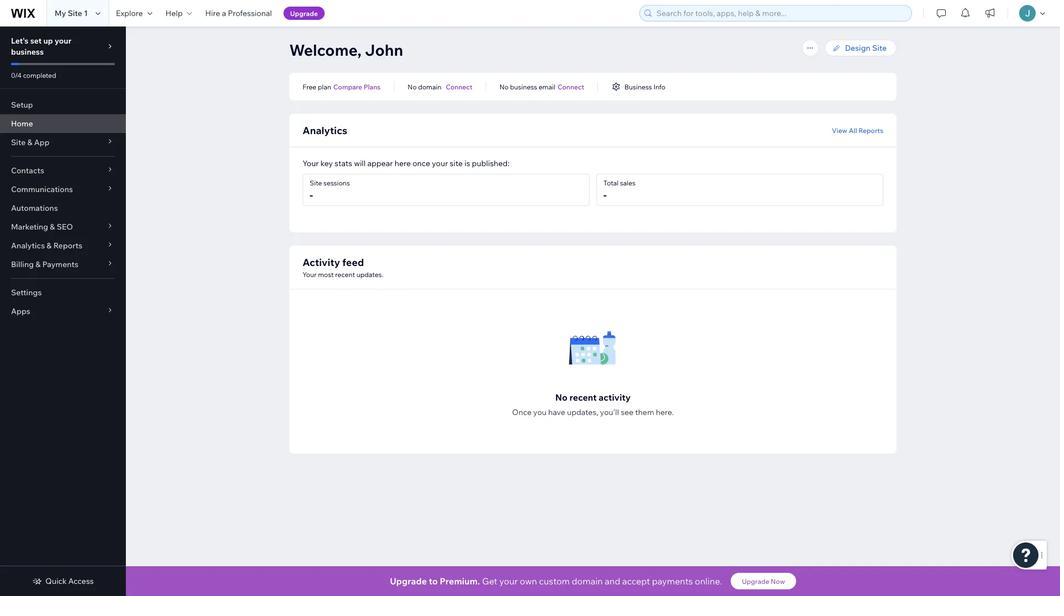 Task type: describe. For each thing, give the bounding box(es) containing it.
your inside let's set up your business
[[55, 36, 71, 46]]

explore
[[116, 8, 143, 18]]

sidebar element
[[0, 27, 126, 597]]

help
[[166, 8, 183, 18]]

site
[[450, 159, 463, 168]]

setup
[[11, 100, 33, 110]]

no for domain
[[408, 83, 417, 91]]

email
[[539, 83, 556, 91]]

and
[[605, 576, 621, 587]]

billing
[[11, 260, 34, 269]]

you'll
[[600, 408, 619, 417]]

feed
[[342, 256, 364, 268]]

seo
[[57, 222, 73, 232]]

here
[[395, 159, 411, 168]]

my
[[55, 8, 66, 18]]

& for marketing
[[50, 222, 55, 232]]

my site 1
[[55, 8, 88, 18]]

site sessions -
[[310, 179, 350, 201]]

business inside let's set up your business
[[11, 47, 44, 57]]

contacts
[[11, 166, 44, 175]]

let's
[[11, 36, 28, 46]]

1 horizontal spatial your
[[432, 159, 448, 168]]

will
[[354, 159, 366, 168]]

appear
[[368, 159, 393, 168]]

upgrade now button
[[731, 573, 797, 590]]

here.
[[656, 408, 674, 417]]

automations
[[11, 203, 58, 213]]

get
[[482, 576, 498, 587]]

once
[[413, 159, 430, 168]]

once
[[512, 408, 532, 417]]

home link
[[0, 114, 126, 133]]

app
[[34, 138, 49, 147]]

all
[[849, 126, 858, 135]]

business
[[625, 83, 652, 91]]

analytics for analytics & reports
[[11, 241, 45, 251]]

1 horizontal spatial business
[[510, 83, 538, 91]]

access
[[68, 577, 94, 586]]

apps
[[11, 307, 30, 316]]

& for billing
[[36, 260, 41, 269]]

communications
[[11, 185, 73, 194]]

1
[[84, 8, 88, 18]]

connect link for no business email connect
[[558, 82, 585, 92]]

business info button
[[612, 82, 666, 92]]

settings link
[[0, 283, 126, 302]]

setup link
[[0, 96, 126, 114]]

0 vertical spatial domain
[[418, 83, 442, 91]]

upgrade for upgrade now
[[742, 578, 770, 586]]

apps button
[[0, 302, 126, 321]]

premium.
[[440, 576, 480, 587]]

now
[[771, 578, 785, 586]]

business info
[[625, 83, 666, 91]]

- for total sales -
[[604, 189, 607, 201]]

analytics & reports button
[[0, 236, 126, 255]]

custom
[[539, 576, 570, 587]]

welcome,
[[289, 40, 362, 59]]

upgrade to premium. get your own custom domain and accept payments online.
[[390, 576, 722, 587]]

activity
[[599, 392, 631, 403]]

activity
[[303, 256, 340, 268]]

plan
[[318, 83, 331, 91]]

recent inside no recent activity once you have updates, you'll see them here.
[[570, 392, 597, 403]]

0/4
[[11, 71, 22, 79]]

have
[[549, 408, 566, 417]]

2 connect from the left
[[558, 83, 585, 91]]

site inside popup button
[[11, 138, 26, 147]]

site inside site sessions -
[[310, 179, 322, 187]]

site & app
[[11, 138, 49, 147]]

john
[[365, 40, 403, 59]]

design
[[846, 43, 871, 53]]

see
[[621, 408, 634, 417]]

payments
[[42, 260, 78, 269]]

site left the "1" in the left top of the page
[[68, 8, 82, 18]]

upgrade now
[[742, 578, 785, 586]]

completed
[[23, 71, 56, 79]]

1 your from the top
[[303, 159, 319, 168]]

quick access
[[45, 577, 94, 586]]

0/4 completed
[[11, 71, 56, 79]]

billing & payments
[[11, 260, 78, 269]]

upgrade for upgrade to premium. get your own custom domain and accept payments online.
[[390, 576, 427, 587]]

no for business
[[500, 83, 509, 91]]

reports for view all reports
[[859, 126, 884, 135]]

no domain connect
[[408, 83, 473, 91]]

analytics for analytics
[[303, 124, 348, 136]]

quick access button
[[32, 577, 94, 587]]

reports for analytics & reports
[[53, 241, 82, 251]]

most
[[318, 270, 334, 279]]



Task type: vqa. For each thing, say whether or not it's contained in the screenshot.
NOW
yes



Task type: locate. For each thing, give the bounding box(es) containing it.
your right get
[[500, 576, 518, 587]]

1 vertical spatial domain
[[572, 576, 603, 587]]

no business email connect
[[500, 83, 585, 91]]

1 horizontal spatial upgrade
[[390, 576, 427, 587]]

view all reports
[[832, 126, 884, 135]]

connect link for no domain connect
[[446, 82, 473, 92]]

2 horizontal spatial your
[[500, 576, 518, 587]]

key
[[321, 159, 333, 168]]

analytics down marketing
[[11, 241, 45, 251]]

compare plans link
[[334, 82, 381, 92]]

& up billing & payments
[[47, 241, 52, 251]]

your left the most
[[303, 270, 317, 279]]

Search for tools, apps, help & more... field
[[654, 6, 909, 21]]

welcome, john
[[289, 40, 403, 59]]

& inside "popup button"
[[50, 222, 55, 232]]

up
[[43, 36, 53, 46]]

sales
[[620, 179, 636, 187]]

your key stats will appear here once your site is published:
[[303, 159, 510, 168]]

analytics inside popup button
[[11, 241, 45, 251]]

0 vertical spatial your
[[55, 36, 71, 46]]

1 horizontal spatial connect
[[558, 83, 585, 91]]

connect
[[446, 83, 473, 91], [558, 83, 585, 91]]

0 horizontal spatial recent
[[335, 270, 355, 279]]

activity feed your most recent updates.
[[303, 256, 384, 279]]

updates,
[[567, 408, 599, 417]]

free
[[303, 83, 317, 91]]

free plan compare plans
[[303, 83, 381, 91]]

upgrade up the welcome,
[[290, 9, 318, 17]]

automations link
[[0, 199, 126, 218]]

1 horizontal spatial recent
[[570, 392, 597, 403]]

set
[[30, 36, 42, 46]]

reports right all
[[859, 126, 884, 135]]

0 vertical spatial business
[[11, 47, 44, 57]]

1 horizontal spatial reports
[[859, 126, 884, 135]]

1 horizontal spatial analytics
[[303, 124, 348, 136]]

reports inside popup button
[[53, 241, 82, 251]]

- inside total sales -
[[604, 189, 607, 201]]

accept
[[623, 576, 650, 587]]

upgrade for upgrade
[[290, 9, 318, 17]]

business left email in the top of the page
[[510, 83, 538, 91]]

1 vertical spatial your
[[432, 159, 448, 168]]

2 horizontal spatial no
[[556, 392, 568, 403]]

reports inside 'button'
[[859, 126, 884, 135]]

hire a professional
[[205, 8, 272, 18]]

analytics
[[303, 124, 348, 136], [11, 241, 45, 251]]

1 vertical spatial recent
[[570, 392, 597, 403]]

1 horizontal spatial connect link
[[558, 82, 585, 92]]

0 horizontal spatial connect
[[446, 83, 473, 91]]

design site
[[846, 43, 887, 53]]

business down let's
[[11, 47, 44, 57]]

- inside site sessions -
[[310, 189, 313, 201]]

-
[[310, 189, 313, 201], [604, 189, 607, 201]]

1 vertical spatial analytics
[[11, 241, 45, 251]]

site left sessions
[[310, 179, 322, 187]]

1 horizontal spatial -
[[604, 189, 607, 201]]

site
[[68, 8, 82, 18], [873, 43, 887, 53], [11, 138, 26, 147], [310, 179, 322, 187]]

analytics up key
[[303, 124, 348, 136]]

info
[[654, 83, 666, 91]]

no right plans
[[408, 83, 417, 91]]

communications button
[[0, 180, 126, 199]]

upgrade button
[[284, 7, 325, 20]]

your
[[55, 36, 71, 46], [432, 159, 448, 168], [500, 576, 518, 587]]

total
[[604, 179, 619, 187]]

2 vertical spatial your
[[500, 576, 518, 587]]

you
[[534, 408, 547, 417]]

domain
[[418, 83, 442, 91], [572, 576, 603, 587]]

no
[[408, 83, 417, 91], [500, 83, 509, 91], [556, 392, 568, 403]]

to
[[429, 576, 438, 587]]

& right billing
[[36, 260, 41, 269]]

help button
[[159, 0, 199, 27]]

0 horizontal spatial upgrade
[[290, 9, 318, 17]]

home
[[11, 119, 33, 128]]

& inside dropdown button
[[36, 260, 41, 269]]

site right design
[[873, 43, 887, 53]]

2 horizontal spatial upgrade
[[742, 578, 770, 586]]

published:
[[472, 159, 510, 168]]

no for recent
[[556, 392, 568, 403]]

0 horizontal spatial analytics
[[11, 241, 45, 251]]

updates.
[[357, 270, 384, 279]]

0 horizontal spatial connect link
[[446, 82, 473, 92]]

marketing & seo
[[11, 222, 73, 232]]

0 horizontal spatial domain
[[418, 83, 442, 91]]

no left email in the top of the page
[[500, 83, 509, 91]]

reports down seo
[[53, 241, 82, 251]]

1 horizontal spatial no
[[500, 83, 509, 91]]

1 vertical spatial your
[[303, 270, 317, 279]]

site & app button
[[0, 133, 126, 152]]

your right up
[[55, 36, 71, 46]]

no up have
[[556, 392, 568, 403]]

stats
[[335, 159, 352, 168]]

& left seo
[[50, 222, 55, 232]]

view
[[832, 126, 848, 135]]

quick
[[45, 577, 67, 586]]

plans
[[364, 83, 381, 91]]

payments
[[652, 576, 693, 587]]

your left key
[[303, 159, 319, 168]]

1 vertical spatial reports
[[53, 241, 82, 251]]

settings
[[11, 288, 42, 297]]

0 vertical spatial your
[[303, 159, 319, 168]]

hire
[[205, 8, 220, 18]]

sessions
[[324, 179, 350, 187]]

0 horizontal spatial your
[[55, 36, 71, 46]]

0 horizontal spatial no
[[408, 83, 417, 91]]

business
[[11, 47, 44, 57], [510, 83, 538, 91]]

0 vertical spatial analytics
[[303, 124, 348, 136]]

- for site sessions -
[[310, 189, 313, 201]]

hire a professional link
[[199, 0, 279, 27]]

no inside no recent activity once you have updates, you'll see them here.
[[556, 392, 568, 403]]

marketing & seo button
[[0, 218, 126, 236]]

them
[[636, 408, 655, 417]]

& left app
[[27, 138, 32, 147]]

2 connect link from the left
[[558, 82, 585, 92]]

contacts button
[[0, 161, 126, 180]]

compare
[[334, 83, 362, 91]]

0 vertical spatial recent
[[335, 270, 355, 279]]

professional
[[228, 8, 272, 18]]

& for site
[[27, 138, 32, 147]]

upgrade left now
[[742, 578, 770, 586]]

a
[[222, 8, 226, 18]]

marketing
[[11, 222, 48, 232]]

recent up updates,
[[570, 392, 597, 403]]

0 horizontal spatial business
[[11, 47, 44, 57]]

let's set up your business
[[11, 36, 71, 57]]

recent inside activity feed your most recent updates.
[[335, 270, 355, 279]]

connect link
[[446, 82, 473, 92], [558, 82, 585, 92]]

total sales -
[[604, 179, 636, 201]]

1 horizontal spatial domain
[[572, 576, 603, 587]]

your left "site"
[[432, 159, 448, 168]]

0 horizontal spatial reports
[[53, 241, 82, 251]]

design site link
[[826, 40, 897, 56]]

1 connect link from the left
[[446, 82, 473, 92]]

0 vertical spatial reports
[[859, 126, 884, 135]]

recent down feed
[[335, 270, 355, 279]]

1 connect from the left
[[446, 83, 473, 91]]

2 - from the left
[[604, 189, 607, 201]]

is
[[465, 159, 470, 168]]

billing & payments button
[[0, 255, 126, 274]]

site down "home"
[[11, 138, 26, 147]]

& for analytics
[[47, 241, 52, 251]]

0 horizontal spatial -
[[310, 189, 313, 201]]

your inside activity feed your most recent updates.
[[303, 270, 317, 279]]

online.
[[695, 576, 722, 587]]

own
[[520, 576, 537, 587]]

2 your from the top
[[303, 270, 317, 279]]

1 - from the left
[[310, 189, 313, 201]]

recent
[[335, 270, 355, 279], [570, 392, 597, 403]]

no recent activity once you have updates, you'll see them here.
[[512, 392, 674, 417]]

upgrade left the to
[[390, 576, 427, 587]]

1 vertical spatial business
[[510, 83, 538, 91]]



